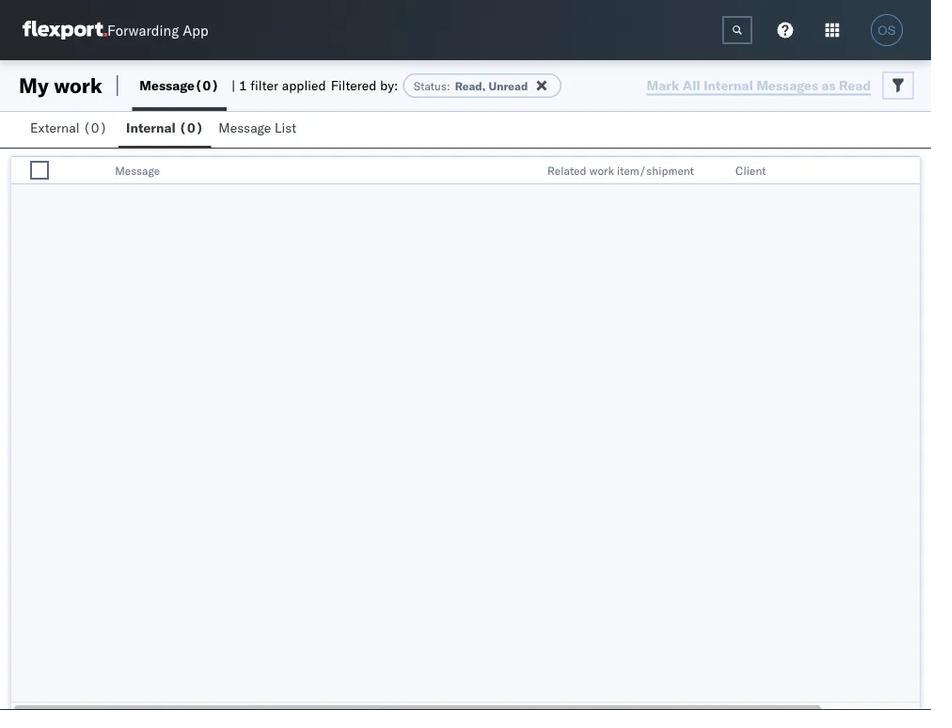 Task type: vqa. For each thing, say whether or not it's contained in the screenshot.
|
yes



Task type: describe. For each thing, give the bounding box(es) containing it.
forwarding
[[107, 21, 179, 39]]

related
[[547, 163, 587, 177]]

my
[[19, 72, 49, 98]]

resize handle column header for message
[[515, 157, 538, 185]]

os button
[[865, 8, 909, 52]]

resize handle column header for related work item/shipment
[[704, 157, 726, 185]]

internal (0) button
[[119, 111, 211, 148]]

:
[[447, 79, 450, 93]]

external (0)
[[30, 119, 107, 136]]

status : read, unread
[[414, 79, 528, 93]]

(0) for internal (0)
[[179, 119, 203, 136]]

| 1 filter applied filtered by:
[[231, 77, 398, 94]]

internal
[[126, 119, 176, 136]]

filtered
[[331, 77, 377, 94]]

list
[[275, 119, 297, 136]]

(0) for external (0)
[[83, 119, 107, 136]]

message list
[[219, 119, 297, 136]]

internal (0)
[[126, 119, 203, 136]]

(0) for message (0)
[[195, 77, 219, 94]]

|
[[231, 77, 235, 94]]

item/shipment
[[617, 163, 694, 177]]

message for list
[[219, 119, 271, 136]]

message for (0)
[[140, 77, 195, 94]]

filter
[[250, 77, 278, 94]]

unread
[[489, 79, 528, 93]]



Task type: locate. For each thing, give the bounding box(es) containing it.
4 resize handle column header from the left
[[892, 157, 914, 185]]

0 horizontal spatial work
[[54, 72, 102, 98]]

work for related
[[589, 163, 614, 177]]

1 horizontal spatial work
[[589, 163, 614, 177]]

None checkbox
[[30, 161, 49, 180]]

2 resize handle column header from the left
[[515, 157, 538, 185]]

status
[[414, 79, 447, 93]]

client
[[736, 163, 766, 177]]

None text field
[[722, 16, 752, 44]]

(0) left |
[[195, 77, 219, 94]]

2 vertical spatial message
[[115, 163, 160, 177]]

1 vertical spatial message
[[219, 119, 271, 136]]

forwarding app
[[107, 21, 208, 39]]

work right the related
[[589, 163, 614, 177]]

by:
[[380, 77, 398, 94]]

(0) right the external
[[83, 119, 107, 136]]

1 vertical spatial work
[[589, 163, 614, 177]]

external
[[30, 119, 80, 136]]

1
[[239, 77, 247, 94]]

app
[[183, 21, 208, 39]]

message up internal (0)
[[140, 77, 195, 94]]

work up "external (0)" at the top left of the page
[[54, 72, 102, 98]]

resize handle column header for client
[[892, 157, 914, 185]]

external (0) button
[[23, 111, 119, 148]]

resize handle column header
[[45, 157, 68, 185], [515, 157, 538, 185], [704, 157, 726, 185], [892, 157, 914, 185]]

(0) right internal
[[179, 119, 203, 136]]

forwarding app link
[[23, 21, 208, 39]]

work
[[54, 72, 102, 98], [589, 163, 614, 177]]

message inside message list button
[[219, 119, 271, 136]]

0 vertical spatial work
[[54, 72, 102, 98]]

read,
[[455, 79, 486, 93]]

message
[[140, 77, 195, 94], [219, 119, 271, 136], [115, 163, 160, 177]]

applied
[[282, 77, 326, 94]]

work for my
[[54, 72, 102, 98]]

message down internal
[[115, 163, 160, 177]]

flexport. image
[[23, 21, 107, 39]]

my work
[[19, 72, 102, 98]]

os
[[878, 23, 896, 37]]

(0)
[[195, 77, 219, 94], [83, 119, 107, 136], [179, 119, 203, 136]]

message left list
[[219, 119, 271, 136]]

0 vertical spatial message
[[140, 77, 195, 94]]

1 resize handle column header from the left
[[45, 157, 68, 185]]

message (0)
[[140, 77, 219, 94]]

message list button
[[211, 111, 308, 148]]

related work item/shipment
[[547, 163, 694, 177]]

3 resize handle column header from the left
[[704, 157, 726, 185]]



